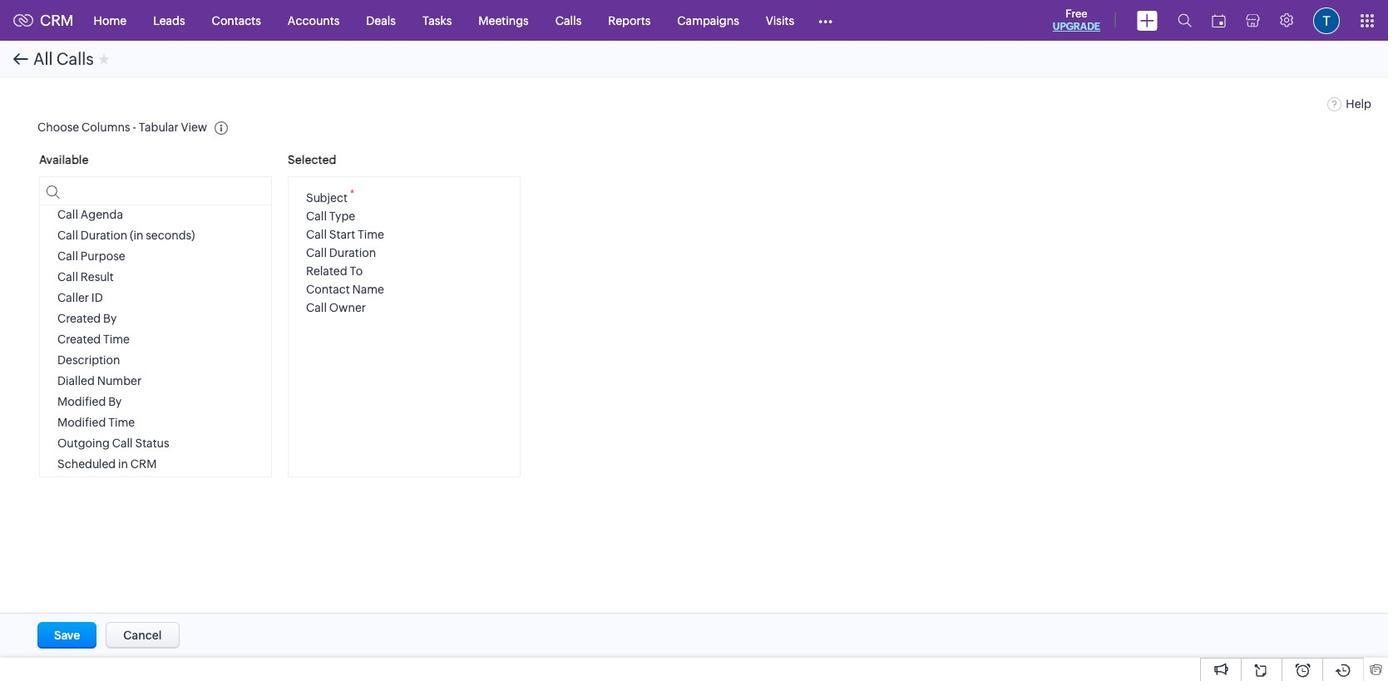 Task type: vqa. For each thing, say whether or not it's contained in the screenshot.
Closed at the left of page
no



Task type: locate. For each thing, give the bounding box(es) containing it.
0 vertical spatial by
[[103, 312, 117, 325]]

name
[[352, 283, 384, 296]]

by down result
[[103, 312, 117, 325]]

duration
[[80, 229, 128, 242], [329, 246, 376, 259]]

0 horizontal spatial calls
[[56, 49, 94, 68]]

search image
[[1178, 13, 1192, 27]]

created up description
[[57, 333, 101, 346]]

outgoing
[[57, 437, 110, 450]]

time up description
[[103, 333, 130, 346]]

time up the in
[[108, 416, 135, 429]]

selected
[[288, 153, 336, 166]]

modified up outgoing
[[57, 416, 106, 429]]

0 vertical spatial calls
[[556, 14, 582, 27]]

free upgrade
[[1053, 7, 1101, 32]]

calls link
[[542, 0, 595, 40]]

0 vertical spatial time
[[358, 228, 384, 241]]

1 vertical spatial duration
[[329, 246, 376, 259]]

0 horizontal spatial duration
[[80, 229, 128, 242]]

create menu element
[[1127, 0, 1168, 40]]

contacts
[[212, 14, 261, 27]]

1 horizontal spatial crm
[[130, 458, 157, 471]]

dialled
[[57, 374, 95, 388]]

0 vertical spatial duration
[[80, 229, 128, 242]]

1 created from the top
[[57, 312, 101, 325]]

1 vertical spatial modified
[[57, 416, 106, 429]]

reports link
[[595, 0, 664, 40]]

duration inside "call agenda call duration (in seconds) call purpose call result caller id created by created time description dialled number modified by modified time outgoing call status scheduled in crm"
[[80, 229, 128, 242]]

contacts link
[[199, 0, 274, 40]]

home
[[94, 14, 127, 27]]

type
[[329, 209, 355, 223]]

1 horizontal spatial duration
[[329, 246, 376, 259]]

None button
[[106, 622, 179, 649]]

campaigns
[[677, 14, 739, 27]]

description
[[57, 354, 120, 367]]

0 vertical spatial modified
[[57, 395, 106, 408]]

help
[[1346, 97, 1372, 111]]

status
[[135, 437, 169, 450]]

visits
[[766, 14, 795, 27]]

duration up to
[[329, 246, 376, 259]]

None submit
[[37, 622, 97, 649]]

calls left mark as favorite image
[[56, 49, 94, 68]]

by
[[103, 312, 117, 325], [108, 395, 122, 408]]

1 vertical spatial calls
[[56, 49, 94, 68]]

created down the caller
[[57, 312, 101, 325]]

modified
[[57, 395, 106, 408], [57, 416, 106, 429]]

reports
[[608, 14, 651, 27]]

-
[[133, 120, 136, 134]]

help link
[[1328, 97, 1372, 111]]

modified down dialled
[[57, 395, 106, 408]]

tabular
[[139, 120, 179, 134]]

(in
[[130, 229, 143, 242]]

leads
[[153, 14, 185, 27]]

Other Modules field
[[808, 7, 844, 34]]

call
[[57, 208, 78, 221], [306, 209, 327, 223], [306, 228, 327, 241], [57, 229, 78, 242], [306, 246, 327, 259], [57, 250, 78, 263], [57, 270, 78, 284], [306, 301, 327, 314], [112, 437, 133, 450]]

calendar image
[[1212, 14, 1226, 27]]

1 modified from the top
[[57, 395, 106, 408]]

duration up purpose
[[80, 229, 128, 242]]

2 modified from the top
[[57, 416, 106, 429]]

crm right the in
[[130, 458, 157, 471]]

meetings link
[[465, 0, 542, 40]]

crm link
[[13, 12, 74, 29]]

create menu image
[[1137, 10, 1158, 30]]

created
[[57, 312, 101, 325], [57, 333, 101, 346]]

crm up "all calls"
[[40, 12, 74, 29]]

crm inside "call agenda call duration (in seconds) call purpose call result caller id created by created time description dialled number modified by modified time outgoing call status scheduled in crm"
[[130, 458, 157, 471]]

None text field
[[40, 177, 271, 205]]

choose columns - tabular view
[[37, 120, 207, 134]]

by down "number"
[[108, 395, 122, 408]]

1 vertical spatial created
[[57, 333, 101, 346]]

time
[[358, 228, 384, 241], [103, 333, 130, 346], [108, 416, 135, 429]]

time right start
[[358, 228, 384, 241]]

tasks link
[[409, 0, 465, 40]]

accounts
[[288, 14, 340, 27]]

0 vertical spatial created
[[57, 312, 101, 325]]

calls
[[556, 14, 582, 27], [56, 49, 94, 68]]

calls left the reports
[[556, 14, 582, 27]]

0 vertical spatial crm
[[40, 12, 74, 29]]

subject
[[306, 191, 348, 204]]

call agenda call duration (in seconds) call purpose call result caller id created by created time description dialled number modified by modified time outgoing call status scheduled in crm
[[57, 208, 195, 471]]

crm
[[40, 12, 74, 29], [130, 458, 157, 471]]

number
[[97, 374, 142, 388]]

1 vertical spatial crm
[[130, 458, 157, 471]]



Task type: describe. For each thing, give the bounding box(es) containing it.
agenda
[[80, 208, 123, 221]]

accounts link
[[274, 0, 353, 40]]

free
[[1066, 7, 1088, 20]]

*
[[350, 188, 355, 200]]

campaigns link
[[664, 0, 753, 40]]

contact
[[306, 283, 350, 296]]

1 horizontal spatial calls
[[556, 14, 582, 27]]

all calls
[[33, 49, 94, 68]]

columns
[[82, 120, 130, 134]]

id
[[91, 291, 103, 304]]

to
[[350, 264, 363, 278]]

seconds)
[[146, 229, 195, 242]]

home link
[[80, 0, 140, 40]]

call type call start time call duration related to contact name call owner
[[306, 209, 384, 314]]

deals link
[[353, 0, 409, 40]]

related
[[306, 264, 347, 278]]

duration inside call type call start time call duration related to contact name call owner
[[329, 246, 376, 259]]

meetings
[[479, 14, 529, 27]]

all
[[33, 49, 53, 68]]

start
[[329, 228, 355, 241]]

leads link
[[140, 0, 199, 40]]

owner
[[329, 301, 366, 314]]

result
[[80, 270, 114, 284]]

2 vertical spatial time
[[108, 416, 135, 429]]

view
[[181, 120, 207, 134]]

scheduled
[[57, 458, 116, 471]]

purpose
[[80, 250, 125, 263]]

search element
[[1168, 0, 1202, 41]]

mark as favorite image
[[98, 52, 110, 65]]

caller
[[57, 291, 89, 304]]

tasks
[[423, 14, 452, 27]]

profile image
[[1314, 7, 1340, 34]]

1 vertical spatial by
[[108, 395, 122, 408]]

visits link
[[753, 0, 808, 40]]

2 created from the top
[[57, 333, 101, 346]]

in
[[118, 458, 128, 471]]

deals
[[366, 14, 396, 27]]

1 vertical spatial time
[[103, 333, 130, 346]]

upgrade
[[1053, 21, 1101, 32]]

subject *
[[306, 188, 355, 204]]

available
[[39, 153, 89, 166]]

0 horizontal spatial crm
[[40, 12, 74, 29]]

choose
[[37, 120, 79, 134]]

time inside call type call start time call duration related to contact name call owner
[[358, 228, 384, 241]]

profile element
[[1304, 0, 1350, 40]]



